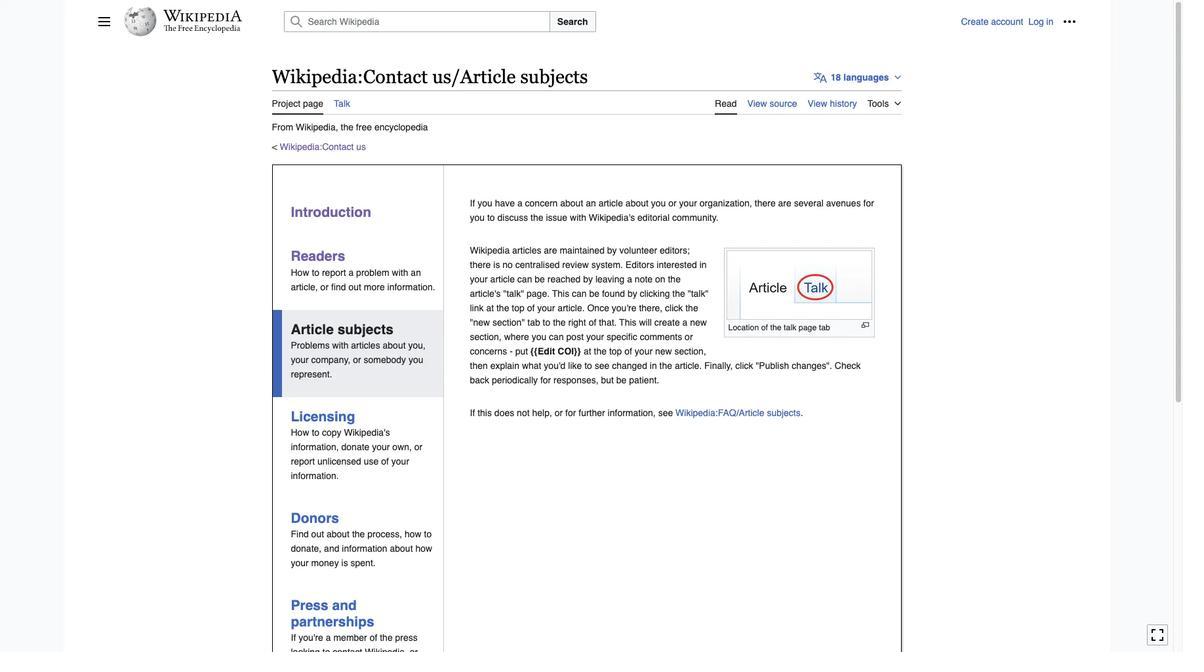 Task type: vqa. For each thing, say whether or not it's contained in the screenshot.


Task type: describe. For each thing, give the bounding box(es) containing it.
project
[[272, 98, 300, 109]]

how for licensing
[[291, 427, 309, 438]]

for inside at the top of your new section, then explain what you'd like to see changed in the article. finally, click "publish changes". check back periodically for responses, but be patient.
[[540, 375, 551, 385]]

wikipedia, inside press and partnerships if you're a member of the press looking to contact wikipedia, o
[[365, 648, 407, 653]]

article subjects link
[[291, 322, 393, 337]]

:
[[357, 66, 363, 87]]

the inside if you have a concern about an article about you or your organization, there are several avenues for you to discuss the issue with wikipedia's editorial community.
[[531, 212, 543, 223]]

you left have
[[478, 198, 492, 208]]

2 horizontal spatial can
[[572, 288, 587, 299]]

if for if this does not help, or for further information, see wikipedia:faq/article subjects .
[[470, 408, 475, 418]]

{{edit coi}}
[[531, 346, 581, 357]]

information. inside licensing how to copy wikipedia's information, donate your own, or report unlicensed use of your information.
[[291, 471, 339, 481]]

somebody
[[364, 355, 406, 365]]

the inside donors find out about the process, how to donate, and information about how your money is spent.
[[352, 529, 365, 540]]

0 vertical spatial how
[[405, 529, 421, 540]]

of right location
[[761, 322, 768, 332]]

project page
[[272, 98, 323, 109]]

specific
[[607, 332, 637, 342]]

1 horizontal spatial for
[[565, 408, 576, 418]]

wikipedia : contact us/article subjects
[[272, 66, 588, 87]]

0 horizontal spatial can
[[517, 274, 532, 284]]

of inside press and partnerships if you're a member of the press looking to contact wikipedia, o
[[370, 633, 377, 644]]

click inside wikipedia articles are maintained by volunteer editors; there is no centralised review system.  editors interested in your article can be reached by leaving a note on the article's "talk" page. this can be found by clicking the "talk" link at the top of your article. once you're there, click the "new section" tab to the right of that. this will create a new section, where you can post your specific comments or concerns - put
[[665, 303, 683, 313]]

link
[[470, 303, 484, 313]]

what
[[522, 360, 541, 371]]

reached
[[547, 274, 581, 284]]

0 horizontal spatial wikipedia,
[[296, 122, 338, 132]]

of inside at the top of your new section, then explain what you'd like to see changed in the article. finally, click "publish changes". check back periodically for responses, but be patient.
[[624, 346, 632, 357]]

section, inside wikipedia articles are maintained by volunteer editors; there is no centralised review system.  editors interested in your article can be reached by leaving a note on the article's "talk" page. this can be found by clicking the "talk" link at the top of your article. once you're there, click the "new section" tab to the right of that. this will create a new section, where you can post your specific comments or concerns - put
[[470, 332, 502, 342]]

menu image
[[97, 15, 110, 28]]

read
[[715, 98, 737, 109]]

wikipedia for wikipedia articles are maintained by volunteer editors; there is no centralised review system.  editors interested in your article can be reached by leaving a note on the article's "talk" page. this can be found by clicking the "talk" link at the top of your article. once you're there, click the "new section" tab to the right of that. this will create a new section, where you can post your specific comments or concerns - put
[[470, 245, 510, 256]]

article subjects problems with articles about you, your company, or somebody you represent.
[[291, 322, 426, 380]]

the free encyclopedia image
[[164, 25, 241, 33]]

like
[[568, 360, 582, 371]]

member
[[333, 633, 367, 644]]

to inside if you have a concern about an article about you or your organization, there are several avenues for you to discuss the issue with wikipedia's editorial community.
[[487, 212, 495, 223]]

out inside donors find out about the process, how to donate, and information about how your money is spent.
[[311, 529, 324, 540]]

or inside wikipedia articles are maintained by volunteer editors; there is no centralised review system.  editors interested in your article can be reached by leaving a note on the article's "talk" page. this can be found by clicking the "talk" link at the top of your article. once you're there, click the "new section" tab to the right of that. this will create a new section, where you can post your specific comments or concerns - put
[[685, 332, 693, 342]]

a right create
[[682, 317, 687, 328]]

article,
[[291, 282, 318, 292]]

out inside readers how to report a problem with an article, or find out more information.
[[348, 282, 361, 292]]

find
[[331, 282, 346, 292]]

you left discuss on the top left of page
[[470, 212, 485, 223]]

articles inside "article subjects problems with articles about you, your company, or somebody you represent."
[[351, 340, 380, 351]]

you inside wikipedia articles are maintained by volunteer editors; there is no centralised review system.  editors interested in your article can be reached by leaving a note on the article's "talk" page. this can be found by clicking the "talk" link at the top of your article. once you're there, click the "new section" tab to the right of that. this will create a new section, where you can post your specific comments or concerns - put
[[532, 332, 546, 342]]

your up use
[[372, 442, 390, 452]]

found
[[602, 288, 625, 299]]

contact
[[333, 648, 362, 653]]

1 horizontal spatial page
[[799, 322, 817, 332]]

concerns
[[470, 346, 507, 357]]

coi}}
[[558, 346, 581, 357]]

the right clicking at the right of the page
[[672, 288, 685, 299]]

section"
[[493, 317, 525, 328]]

that.
[[599, 317, 617, 328]]

wikipedia:contact us link
[[280, 141, 366, 152]]

history
[[830, 98, 857, 109]]

a inside press and partnerships if you're a member of the press looking to contact wikipedia, o
[[326, 633, 331, 644]]

about down "donors"
[[327, 529, 350, 540]]

article's
[[470, 288, 501, 299]]

licensing how to copy wikipedia's information, donate your own, or report unlicensed use of your information.
[[291, 409, 423, 481]]

2 horizontal spatial by
[[628, 288, 637, 299]]

1 vertical spatial how
[[415, 544, 432, 554]]

or inside licensing how to copy wikipedia's information, donate your own, or report unlicensed use of your information.
[[414, 442, 423, 452]]

the right the on
[[668, 274, 681, 284]]

from wikipedia, the free encyclopedia
[[272, 122, 428, 132]]

click inside at the top of your new section, then explain what you'd like to see changed in the article. finally, click "publish changes". check back periodically for responses, but be patient.
[[735, 360, 753, 371]]

to inside wikipedia articles are maintained by volunteer editors; there is no centralised review system.  editors interested in your article can be reached by leaving a note on the article's "talk" page. this can be found by clicking the "talk" link at the top of your article. once you're there, click the "new section" tab to the right of that. this will create a new section, where you can post your specific comments or concerns - put
[[543, 317, 550, 328]]

a left note
[[627, 274, 632, 284]]

your up article's
[[470, 274, 488, 284]]

post
[[566, 332, 584, 342]]

article
[[291, 322, 334, 337]]

on
[[655, 274, 665, 284]]

search
[[557, 16, 588, 27]]

the up 'section"'
[[496, 303, 509, 313]]

0 vertical spatial subjects
[[520, 66, 588, 87]]

the down specific
[[594, 346, 607, 357]]

languages
[[844, 72, 889, 83]]

not
[[517, 408, 530, 418]]

free
[[356, 122, 372, 132]]

and inside donors find out about the process, how to donate, and information about how your money is spent.
[[324, 544, 339, 554]]

about down process, at the left of the page
[[390, 544, 413, 554]]

there inside if you have a concern about an article about you or your organization, there are several avenues for you to discuss the issue with wikipedia's editorial community.
[[755, 198, 776, 208]]

the inside press and partnerships if you're a member of the press looking to contact wikipedia, o
[[380, 633, 393, 644]]

to inside donors find out about the process, how to donate, and information about how your money is spent.
[[424, 529, 432, 540]]

view source link
[[747, 90, 797, 113]]

create account log in
[[961, 16, 1054, 27]]

1 horizontal spatial see
[[658, 408, 673, 418]]

have
[[495, 198, 515, 208]]

you inside "article subjects problems with articles about you, your company, or somebody you represent."
[[409, 355, 423, 365]]

check
[[835, 360, 861, 371]]

you,
[[408, 340, 426, 351]]

top inside at the top of your new section, then explain what you'd like to see changed in the article. finally, click "publish changes". check back periodically for responses, but be patient.
[[609, 346, 622, 357]]

create
[[961, 16, 989, 27]]

system.
[[591, 259, 623, 270]]

{{edit
[[531, 346, 555, 357]]

information. inside readers how to report a problem with an article, or find out more information.
[[387, 282, 435, 292]]

the down comments
[[659, 360, 672, 371]]

donate
[[341, 442, 369, 452]]

an inside readers how to report a problem with an article, or find out more information.
[[411, 267, 421, 278]]

you up editorial
[[651, 198, 666, 208]]

view history link
[[808, 90, 857, 113]]

language progressive image
[[814, 71, 827, 84]]

donate,
[[291, 544, 321, 554]]

or inside if you have a concern about an article about you or your organization, there are several avenues for you to discuss the issue with wikipedia's editorial community.
[[668, 198, 677, 208]]

information
[[342, 544, 387, 554]]

wikipedia for wikipedia : contact us/article subjects
[[272, 66, 357, 87]]

2 horizontal spatial subjects
[[767, 408, 801, 418]]

with inside if you have a concern about an article about you or your organization, there are several avenues for you to discuss the issue with wikipedia's editorial community.
[[570, 212, 586, 223]]

there inside wikipedia articles are maintained by volunteer editors; there is no centralised review system.  editors interested in your article can be reached by leaving a note on the article's "talk" page. this can be found by clicking the "talk" link at the top of your article. once you're there, click the "new section" tab to the right of that. this will create a new section, where you can post your specific comments or concerns - put
[[470, 259, 491, 270]]

tools
[[867, 98, 889, 109]]

the left free
[[341, 122, 353, 132]]

18
[[831, 72, 841, 83]]

view for view history
[[808, 98, 827, 109]]

log in link
[[1028, 16, 1054, 27]]

of right right
[[589, 317, 596, 328]]

if inside press and partnerships if you're a member of the press looking to contact wikipedia, o
[[291, 633, 296, 644]]

0 horizontal spatial this
[[552, 288, 569, 299]]

with inside "article subjects problems with articles about you, your company, or somebody you represent."
[[332, 340, 348, 351]]

view source
[[747, 98, 797, 109]]

log in and more options image
[[1063, 15, 1076, 28]]

be inside at the top of your new section, then explain what you'd like to see changed in the article. finally, click "publish changes". check back periodically for responses, but be patient.
[[616, 375, 627, 385]]

press
[[395, 633, 418, 644]]

view history
[[808, 98, 857, 109]]

1 vertical spatial this
[[619, 317, 636, 328]]

process,
[[367, 529, 402, 540]]

.
[[801, 408, 803, 418]]

back
[[470, 375, 489, 385]]

licensing link
[[291, 409, 355, 425]]

editors
[[625, 259, 654, 270]]

0 vertical spatial page
[[303, 98, 323, 109]]

interested
[[657, 259, 697, 270]]

encyclopedia
[[374, 122, 428, 132]]

if for if you have a concern about an article about you or your organization, there are several avenues for you to discuss the issue with wikipedia's editorial community.
[[470, 198, 475, 208]]

is inside donors find out about the process, how to donate, and information about how your money is spent.
[[341, 558, 348, 569]]

at inside wikipedia articles are maintained by volunteer editors; there is no centralised review system.  editors interested in your article can be reached by leaving a note on the article's "talk" page. this can be found by clicking the "talk" link at the top of your article. once you're there, click the "new section" tab to the right of that. this will create a new section, where you can post your specific comments or concerns - put
[[486, 303, 494, 313]]

centralised
[[515, 259, 560, 270]]

at the top of your new section, then explain what you'd like to see changed in the article. finally, click "publish changes". check back periodically for responses, but be patient.
[[470, 346, 861, 385]]

you're inside wikipedia articles are maintained by volunteer editors; there is no centralised review system.  editors interested in your article can be reached by leaving a note on the article's "talk" page. this can be found by clicking the "talk" link at the top of your article. once you're there, click the "new section" tab to the right of that. this will create a new section, where you can post your specific comments or concerns - put
[[612, 303, 636, 313]]

is inside wikipedia articles are maintained by volunteer editors; there is no centralised review system.  editors interested in your article can be reached by leaving a note on the article's "talk" page. this can be found by clicking the "talk" link at the top of your article. once you're there, click the "new section" tab to the right of that. this will create a new section, where you can post your specific comments or concerns - put
[[493, 259, 500, 270]]

1 vertical spatial by
[[583, 274, 593, 284]]

readers
[[291, 249, 345, 264]]

money
[[311, 558, 339, 569]]

article. inside at the top of your new section, then explain what you'd like to see changed in the article. finally, click "publish changes". check back periodically for responses, but be patient.
[[675, 360, 702, 371]]

2 "talk" from the left
[[688, 288, 709, 299]]

if you have a concern about an article about you or your organization, there are several avenues for you to discuss the issue with wikipedia's editorial community.
[[470, 198, 874, 223]]

in for editors;
[[699, 259, 707, 270]]

account
[[991, 16, 1023, 27]]

0 vertical spatial be
[[535, 274, 545, 284]]

community.
[[672, 212, 718, 223]]

"new
[[470, 317, 490, 328]]

for inside if you have a concern about an article about you or your organization, there are several avenues for you to discuss the issue with wikipedia's editorial community.
[[863, 198, 874, 208]]

where
[[504, 332, 529, 342]]

wikipedia:faq/article subjects link
[[676, 408, 801, 418]]

looking
[[291, 648, 320, 653]]

fullscreen image
[[1151, 629, 1164, 642]]

wikipedia:faq/article
[[676, 408, 764, 418]]

the left talk
[[770, 322, 781, 332]]



Task type: locate. For each thing, give the bounding box(es) containing it.
location of the talk page tab
[[728, 322, 830, 332]]

and inside press and partnerships if you're a member of the press looking to contact wikipedia, o
[[332, 598, 357, 614]]

subjects down search button
[[520, 66, 588, 87]]

the left right
[[553, 317, 566, 328]]

article inside if you have a concern about an article about you or your organization, there are several avenues for you to discuss the issue with wikipedia's editorial community.
[[598, 198, 623, 208]]

are up the centralised
[[544, 245, 557, 256]]

or right company,
[[353, 355, 361, 365]]

1 vertical spatial articles
[[351, 340, 380, 351]]

see down the patient.
[[658, 408, 673, 418]]

in up the patient.
[[650, 360, 657, 371]]

section, up concerns
[[470, 332, 502, 342]]

0 horizontal spatial top
[[512, 303, 524, 313]]

how
[[405, 529, 421, 540], [415, 544, 432, 554]]

for down "you'd"
[[540, 375, 551, 385]]

to inside press and partnerships if you're a member of the press looking to contact wikipedia, o
[[322, 648, 330, 653]]

article down no
[[490, 274, 515, 284]]

press and partnerships if you're a member of the press looking to contact wikipedia, o
[[291, 598, 423, 653]]

wikipedia image
[[163, 10, 242, 22]]

articles inside wikipedia articles are maintained by volunteer editors; there is no centralised review system.  editors interested in your article can be reached by leaving a note on the article's "talk" page. this can be found by clicking the "talk" link at the top of your article. once you're there, click the "new section" tab to the right of that. this will create a new section, where you can post your specific comments or concerns - put
[[512, 245, 541, 256]]

are left several
[[778, 198, 791, 208]]

copy
[[322, 427, 341, 438]]

main content
[[267, 59, 909, 653]]

in right interested
[[699, 259, 707, 270]]

if inside if you have a concern about an article about you or your organization, there are several avenues for you to discuss the issue with wikipedia's editorial community.
[[470, 198, 475, 208]]

to inside at the top of your new section, then explain what you'd like to see changed in the article. finally, click "publish changes". check back periodically for responses, but be patient.
[[584, 360, 592, 371]]

be up once
[[589, 288, 599, 299]]

new inside wikipedia articles are maintained by volunteer editors; there is no centralised review system.  editors interested in your article can be reached by leaving a note on the article's "talk" page. this can be found by clicking the "talk" link at the top of your article. once you're there, click the "new section" tab to the right of that. this will create a new section, where you can post your specific comments or concerns - put
[[690, 317, 707, 328]]

2 vertical spatial be
[[616, 375, 627, 385]]

1 horizontal spatial subjects
[[520, 66, 588, 87]]

from
[[272, 122, 293, 132]]

press and partnerships link
[[291, 598, 374, 630]]

your
[[679, 198, 697, 208], [470, 274, 488, 284], [537, 303, 555, 313], [586, 332, 604, 342], [635, 346, 653, 357], [291, 355, 309, 365], [372, 442, 390, 452], [391, 456, 409, 467], [291, 558, 309, 569]]

search button
[[549, 11, 596, 32]]

0 horizontal spatial be
[[535, 274, 545, 284]]

donors find out about the process, how to donate, and information about how your money is spent.
[[291, 511, 432, 569]]

responses,
[[554, 375, 598, 385]]

wikipedia, up wikipedia:contact
[[296, 122, 338, 132]]

1 vertical spatial information.
[[291, 471, 339, 481]]

us/article
[[432, 66, 516, 87]]

0 vertical spatial information,
[[608, 408, 656, 418]]

in inside wikipedia articles are maintained by volunteer editors; there is no centralised review system.  editors interested in your article can be reached by leaving a note on the article's "talk" page. this can be found by clicking the "talk" link at the top of your article. once you're there, click the "new section" tab to the right of that. this will create a new section, where you can post your specific comments or concerns - put
[[699, 259, 707, 270]]

readers how to report a problem with an article, or find out more information.
[[291, 249, 435, 292]]

articles up somebody
[[351, 340, 380, 351]]

if left have
[[470, 198, 475, 208]]

changes".
[[792, 360, 832, 371]]

and up the money
[[324, 544, 339, 554]]

2 vertical spatial can
[[549, 332, 564, 342]]

1 horizontal spatial by
[[607, 245, 617, 256]]

at inside at the top of your new section, then explain what you'd like to see changed in the article. finally, click "publish changes". check back periodically for responses, but be patient.
[[584, 346, 591, 357]]

if this does not help, or for further information, see wikipedia:faq/article subjects .
[[470, 408, 803, 418]]

press
[[291, 598, 328, 614]]

Search Wikipedia search field
[[284, 11, 550, 32]]

or right help,
[[555, 408, 563, 418]]

volunteer
[[619, 245, 657, 256]]

how down licensing
[[291, 427, 309, 438]]

1 vertical spatial there
[[470, 259, 491, 270]]

new right create
[[690, 317, 707, 328]]

0 horizontal spatial out
[[311, 529, 324, 540]]

no
[[503, 259, 513, 270]]

maintained
[[560, 245, 605, 256]]

issue
[[546, 212, 567, 223]]

1 horizontal spatial wikipedia
[[470, 245, 510, 256]]

1 horizontal spatial "talk"
[[688, 288, 709, 299]]

0 horizontal spatial report
[[291, 456, 315, 467]]

or inside "article subjects problems with articles about you, your company, or somebody you represent."
[[353, 355, 361, 365]]

article. inside wikipedia articles are maintained by volunteer editors; there is no centralised review system.  editors interested in your article can be reached by leaving a note on the article's "talk" page. this can be found by clicking the "talk" link at the top of your article. once you're there, click the "new section" tab to the right of that. this will create a new section, where you can post your specific comments or concerns - put
[[558, 303, 585, 313]]

view for view source
[[747, 98, 767, 109]]

1 horizontal spatial you're
[[612, 303, 636, 313]]

1 vertical spatial wikipedia
[[470, 245, 510, 256]]

wikipedia up no
[[470, 245, 510, 256]]

page right project
[[303, 98, 323, 109]]

about inside "article subjects problems with articles about you, your company, or somebody you represent."
[[383, 340, 406, 351]]

0 horizontal spatial page
[[303, 98, 323, 109]]

0 horizontal spatial section,
[[470, 332, 502, 342]]

to right process, at the left of the page
[[424, 529, 432, 540]]

0 vertical spatial are
[[778, 198, 791, 208]]

2 horizontal spatial be
[[616, 375, 627, 385]]

the up the information
[[352, 529, 365, 540]]

article
[[598, 198, 623, 208], [490, 274, 515, 284]]

-
[[510, 346, 513, 357]]

the left press
[[380, 633, 393, 644]]

leaving
[[595, 274, 625, 284]]

donors
[[291, 511, 339, 527]]

how for readers
[[291, 267, 309, 278]]

0 horizontal spatial view
[[747, 98, 767, 109]]

can down the reached
[[572, 288, 587, 299]]

1 vertical spatial wikipedia,
[[365, 648, 407, 653]]

a left the problem
[[348, 267, 354, 278]]

problem
[[356, 267, 389, 278]]

a down partnerships
[[326, 633, 331, 644]]

wikipedia's inside licensing how to copy wikipedia's information, donate your own, or report unlicensed use of your information.
[[344, 427, 390, 438]]

0 horizontal spatial are
[[544, 245, 557, 256]]

wikipedia, down press
[[365, 648, 407, 653]]

in inside personal tools navigation
[[1046, 16, 1054, 27]]

an up maintained
[[586, 198, 596, 208]]

wikipedia's up donate
[[344, 427, 390, 438]]

is left no
[[493, 259, 500, 270]]

click
[[665, 303, 683, 313], [735, 360, 753, 371]]

1 view from the left
[[747, 98, 767, 109]]

of inside licensing how to copy wikipedia's information, donate your own, or report unlicensed use of your information.
[[381, 456, 389, 467]]

you down you,
[[409, 355, 423, 365]]

0 horizontal spatial "talk"
[[503, 288, 524, 299]]

talk
[[784, 322, 796, 332]]

top inside wikipedia articles are maintained by volunteer editors; there is no centralised review system.  editors interested in your article can be reached by leaving a note on the article's "talk" page. this can be found by clicking the "talk" link at the top of your article. once you're there, click the "new section" tab to the right of that. this will create a new section, where you can post your specific comments or concerns - put
[[512, 303, 524, 313]]

location
[[728, 322, 759, 332]]

can up the {{edit coi}}
[[549, 332, 564, 342]]

in inside at the top of your new section, then explain what you'd like to see changed in the article. finally, click "publish changes". check back periodically for responses, but be patient.
[[650, 360, 657, 371]]

or right own,
[[414, 442, 423, 452]]

concern
[[525, 198, 558, 208]]

this up specific
[[619, 317, 636, 328]]

1 vertical spatial page
[[799, 322, 817, 332]]

2 horizontal spatial in
[[1046, 16, 1054, 27]]

0 horizontal spatial wikipedia
[[272, 66, 357, 87]]

0 horizontal spatial article.
[[558, 303, 585, 313]]

spent.
[[351, 558, 376, 569]]

1 horizontal spatial articles
[[512, 245, 541, 256]]

main content containing wikipedia
[[267, 59, 909, 653]]

a right have
[[517, 198, 522, 208]]

how inside readers how to report a problem with an article, or find out more information.
[[291, 267, 309, 278]]

the right there,
[[685, 303, 698, 313]]

view left history
[[808, 98, 827, 109]]

1 horizontal spatial can
[[549, 332, 564, 342]]

information,
[[608, 408, 656, 418], [291, 442, 339, 452]]

0 vertical spatial and
[[324, 544, 339, 554]]

1 vertical spatial see
[[658, 408, 673, 418]]

your inside donors find out about the process, how to donate, and information about how your money is spent.
[[291, 558, 309, 569]]

more
[[364, 282, 385, 292]]

1 vertical spatial wikipedia's
[[344, 427, 390, 438]]

see
[[595, 360, 609, 371], [658, 408, 673, 418]]

patient.
[[629, 375, 659, 385]]

0 vertical spatial article
[[598, 198, 623, 208]]

page right talk
[[799, 322, 817, 332]]

but
[[601, 375, 614, 385]]

how right the information
[[415, 544, 432, 554]]

does
[[494, 408, 514, 418]]

article inside wikipedia articles are maintained by volunteer editors; there is no centralised review system.  editors interested in your article can be reached by leaving a note on the article's "talk" page. this can be found by clicking the "talk" link at the top of your article. once you're there, click the "new section" tab to the right of that. this will create a new section, where you can post your specific comments or concerns - put
[[490, 274, 515, 284]]

represent.
[[291, 369, 332, 380]]

about up issue on the top of the page
[[560, 198, 583, 208]]

0 horizontal spatial an
[[411, 267, 421, 278]]

wikipedia's
[[589, 212, 635, 223], [344, 427, 390, 438]]

out right find
[[348, 282, 361, 292]]

Search search field
[[268, 11, 961, 32]]

out
[[348, 282, 361, 292], [311, 529, 324, 540]]

1 vertical spatial can
[[572, 288, 587, 299]]

0 horizontal spatial see
[[595, 360, 609, 371]]

are inside wikipedia articles are maintained by volunteer editors; there is no centralised review system.  editors interested in your article can be reached by leaving a note on the article's "talk" page. this can be found by clicking the "talk" link at the top of your article. once you're there, click the "new section" tab to the right of that. this will create a new section, where you can post your specific comments or concerns - put
[[544, 245, 557, 256]]

an right the problem
[[411, 267, 421, 278]]

1 vertical spatial be
[[589, 288, 599, 299]]

2 view from the left
[[808, 98, 827, 109]]

wikipedia inside wikipedia articles are maintained by volunteer editors; there is no centralised review system.  editors interested in your article can be reached by leaving a note on the article's "talk" page. this can be found by clicking the "talk" link at the top of your article. once you're there, click the "new section" tab to the right of that. this will create a new section, where you can post your specific comments or concerns - put
[[470, 245, 510, 256]]

about up editorial
[[626, 198, 649, 208]]

1 horizontal spatial in
[[699, 259, 707, 270]]

0 vertical spatial is
[[493, 259, 500, 270]]

0 vertical spatial in
[[1046, 16, 1054, 27]]

your down problems
[[291, 355, 309, 365]]

partnerships
[[291, 615, 374, 630]]

help,
[[532, 408, 552, 418]]

1 vertical spatial and
[[332, 598, 357, 614]]

1 horizontal spatial wikipedia's
[[589, 212, 635, 223]]

be
[[535, 274, 545, 284], [589, 288, 599, 299], [616, 375, 627, 385]]

with right issue on the top of the page
[[570, 212, 586, 223]]

0 horizontal spatial information,
[[291, 442, 339, 452]]

is
[[493, 259, 500, 270], [341, 558, 348, 569]]

you
[[478, 198, 492, 208], [651, 198, 666, 208], [470, 212, 485, 223], [532, 332, 546, 342], [409, 355, 423, 365]]

page.
[[527, 288, 550, 299]]

view left source
[[747, 98, 767, 109]]

1 horizontal spatial top
[[609, 346, 622, 357]]

see inside at the top of your new section, then explain what you'd like to see changed in the article. finally, click "publish changes". check back periodically for responses, but be patient.
[[595, 360, 609, 371]]

"talk" left page.
[[503, 288, 524, 299]]

1 horizontal spatial tab
[[819, 322, 830, 332]]

0 vertical spatial articles
[[512, 245, 541, 256]]

1 vertical spatial is
[[341, 558, 348, 569]]

1 vertical spatial new
[[655, 346, 672, 357]]

the down concern
[[531, 212, 543, 223]]

your inside "article subjects problems with articles about you, your company, or somebody you represent."
[[291, 355, 309, 365]]

<
[[272, 141, 277, 152]]

wikipedia:contact
[[280, 141, 354, 152]]

information, inside licensing how to copy wikipedia's information, donate your own, or report unlicensed use of your information.
[[291, 442, 339, 452]]

your down 'donate,'
[[291, 558, 309, 569]]

0 vertical spatial click
[[665, 303, 683, 313]]

at
[[486, 303, 494, 313], [584, 346, 591, 357]]

0 horizontal spatial with
[[332, 340, 348, 351]]

new
[[690, 317, 707, 328], [655, 346, 672, 357]]

log
[[1028, 16, 1044, 27]]

you're inside press and partnerships if you're a member of the press looking to contact wikipedia, o
[[298, 633, 323, 644]]

unlicensed
[[317, 456, 361, 467]]

to inside licensing how to copy wikipedia's information, donate your own, or report unlicensed use of your information.
[[312, 427, 319, 438]]

1 vertical spatial click
[[735, 360, 753, 371]]

0 vertical spatial at
[[486, 303, 494, 313]]

section, inside at the top of your new section, then explain what you'd like to see changed in the article. finally, click "publish changes". check back periodically for responses, but be patient.
[[674, 346, 706, 357]]

you'd
[[544, 360, 566, 371]]

2 vertical spatial if
[[291, 633, 296, 644]]

0 vertical spatial out
[[348, 282, 361, 292]]

of up changed
[[624, 346, 632, 357]]

1 horizontal spatial information,
[[608, 408, 656, 418]]

with inside readers how to report a problem with an article, or find out more information.
[[392, 267, 408, 278]]

0 horizontal spatial in
[[650, 360, 657, 371]]

1 vertical spatial an
[[411, 267, 421, 278]]

1 horizontal spatial article
[[598, 198, 623, 208]]

click up create
[[665, 303, 683, 313]]

how inside licensing how to copy wikipedia's information, donate your own, or report unlicensed use of your information.
[[291, 427, 309, 438]]

of down page.
[[527, 303, 535, 313]]

0 vertical spatial you're
[[612, 303, 636, 313]]

you're up looking
[[298, 633, 323, 644]]

1 horizontal spatial report
[[322, 267, 346, 278]]

tab right talk
[[819, 322, 830, 332]]

right
[[568, 317, 586, 328]]

are
[[778, 198, 791, 208], [544, 245, 557, 256]]

1 vertical spatial are
[[544, 245, 557, 256]]

to left "copy"
[[312, 427, 319, 438]]

your down page.
[[537, 303, 555, 313]]

with
[[570, 212, 586, 223], [392, 267, 408, 278], [332, 340, 348, 351]]

article. up right
[[558, 303, 585, 313]]

0 vertical spatial wikipedia's
[[589, 212, 635, 223]]

out down donors "link"
[[311, 529, 324, 540]]

discuss
[[497, 212, 528, 223]]

information. right the more
[[387, 282, 435, 292]]

see up but
[[595, 360, 609, 371]]

about
[[560, 198, 583, 208], [626, 198, 649, 208], [383, 340, 406, 351], [327, 529, 350, 540], [390, 544, 413, 554]]

1 how from the top
[[291, 267, 309, 278]]

or inside readers how to report a problem with an article, or find out more information.
[[320, 282, 329, 292]]

2 vertical spatial in
[[650, 360, 657, 371]]

1 horizontal spatial this
[[619, 317, 636, 328]]

problems
[[291, 340, 330, 351]]

at right coi}}
[[584, 346, 591, 357]]

review
[[562, 259, 589, 270]]

a inside readers how to report a problem with an article, or find out more information.
[[348, 267, 354, 278]]

contact
[[363, 66, 428, 87]]

periodically
[[492, 375, 538, 385]]

a inside if you have a concern about an article about you or your organization, there are several avenues for you to discuss the issue with wikipedia's editorial community.
[[517, 198, 522, 208]]

2 vertical spatial with
[[332, 340, 348, 351]]

top down specific
[[609, 346, 622, 357]]

1 horizontal spatial section,
[[674, 346, 706, 357]]

of right member
[[370, 633, 377, 644]]

top
[[512, 303, 524, 313], [609, 346, 622, 357]]

1 vertical spatial information,
[[291, 442, 339, 452]]

put
[[515, 346, 528, 357]]

to right the like
[[584, 360, 592, 371]]

project page link
[[272, 90, 323, 115]]

by down review
[[583, 274, 593, 284]]

subjects inside "article subjects problems with articles about you, your company, or somebody you represent."
[[338, 322, 393, 337]]

2 horizontal spatial for
[[863, 198, 874, 208]]

you up the {{edit at the left bottom
[[532, 332, 546, 342]]

personal tools navigation
[[961, 11, 1080, 32]]

2 vertical spatial by
[[628, 288, 637, 299]]

in for section,
[[650, 360, 657, 371]]

1 vertical spatial how
[[291, 427, 309, 438]]

"talk" down interested
[[688, 288, 709, 299]]

article.
[[558, 303, 585, 313], [675, 360, 702, 371]]

donors link
[[291, 511, 339, 527]]

0 vertical spatial new
[[690, 317, 707, 328]]

with right the problem
[[392, 267, 408, 278]]

wikipedia articles are maintained by volunteer editors; there is no centralised review system.  editors interested in your article can be reached by leaving a note on the article's "talk" page. this can be found by clicking the "talk" link at the top of your article. once you're there, click the "new section" tab to the right of that. this will create a new section, where you can post your specific comments or concerns - put
[[470, 245, 709, 357]]

0 horizontal spatial new
[[655, 346, 672, 357]]

create
[[654, 317, 680, 328]]

tab up where
[[527, 317, 540, 328]]

if left this
[[470, 408, 475, 418]]

0 vertical spatial how
[[291, 267, 309, 278]]

1 horizontal spatial information.
[[387, 282, 435, 292]]

0 vertical spatial by
[[607, 245, 617, 256]]

1 horizontal spatial new
[[690, 317, 707, 328]]

your down that.
[[586, 332, 604, 342]]

you're
[[612, 303, 636, 313], [298, 633, 323, 644]]

18 languages
[[831, 72, 889, 83]]

tab inside wikipedia articles are maintained by volunteer editors; there is no centralised review system.  editors interested in your article can be reached by leaving a note on the article's "talk" page. this can be found by clicking the "talk" link at the top of your article. once you're there, click the "new section" tab to the right of that. this will create a new section, where you can post your specific comments or concerns - put
[[527, 317, 540, 328]]

1 vertical spatial if
[[470, 408, 475, 418]]

to inside readers how to report a problem with an article, or find out more information.
[[312, 267, 319, 278]]

and up partnerships
[[332, 598, 357, 614]]

2 how from the top
[[291, 427, 309, 438]]

you're down 'found'
[[612, 303, 636, 313]]

find
[[291, 529, 309, 540]]

1 horizontal spatial an
[[586, 198, 596, 208]]

changed
[[612, 360, 647, 371]]

subjects up somebody
[[338, 322, 393, 337]]

1 horizontal spatial at
[[584, 346, 591, 357]]

your down own,
[[391, 456, 409, 467]]

0 vertical spatial if
[[470, 198, 475, 208]]

2 horizontal spatial with
[[570, 212, 586, 223]]

articles up the centralised
[[512, 245, 541, 256]]

there,
[[639, 303, 662, 313]]

0 horizontal spatial for
[[540, 375, 551, 385]]

of
[[527, 303, 535, 313], [589, 317, 596, 328], [761, 322, 768, 332], [624, 346, 632, 357], [381, 456, 389, 467], [370, 633, 377, 644]]

your inside if you have a concern about an article about you or your organization, there are several avenues for you to discuss the issue with wikipedia's editorial community.
[[679, 198, 697, 208]]

report inside licensing how to copy wikipedia's information, donate your own, or report unlicensed use of your information.
[[291, 456, 315, 467]]

report up find
[[322, 267, 346, 278]]

this down the reached
[[552, 288, 569, 299]]

how up article,
[[291, 267, 309, 278]]

to down readers link
[[312, 267, 319, 278]]

and
[[324, 544, 339, 554], [332, 598, 357, 614]]

your up community.
[[679, 198, 697, 208]]

be right but
[[616, 375, 627, 385]]

page
[[303, 98, 323, 109], [799, 322, 817, 332]]

with down the article subjects link
[[332, 340, 348, 351]]

readers link
[[291, 249, 345, 264]]

1 horizontal spatial view
[[808, 98, 827, 109]]

wikipedia up project page link on the left top of the page
[[272, 66, 357, 87]]

1 vertical spatial top
[[609, 346, 622, 357]]

0 vertical spatial section,
[[470, 332, 502, 342]]

0 vertical spatial with
[[570, 212, 586, 223]]

click right finally,
[[735, 360, 753, 371]]

for right avenues
[[863, 198, 874, 208]]

report inside readers how to report a problem with an article, or find out more information.
[[322, 267, 346, 278]]

0 vertical spatial wikipedia,
[[296, 122, 338, 132]]

wikipedia's inside if you have a concern about an article about you or your organization, there are several avenues for you to discuss the issue with wikipedia's editorial community.
[[589, 212, 635, 223]]

are inside if you have a concern about an article about you or your organization, there are several avenues for you to discuss the issue with wikipedia's editorial community.
[[778, 198, 791, 208]]

a
[[517, 198, 522, 208], [348, 267, 354, 278], [627, 274, 632, 284], [682, 317, 687, 328], [326, 633, 331, 644]]

avenues
[[826, 198, 861, 208]]

if
[[470, 198, 475, 208], [470, 408, 475, 418], [291, 633, 296, 644]]

to up the {{edit at the left bottom
[[543, 317, 550, 328]]

1 vertical spatial section,
[[674, 346, 706, 357]]

0 vertical spatial there
[[755, 198, 776, 208]]

1 "talk" from the left
[[503, 288, 524, 299]]

create account link
[[961, 16, 1023, 27]]

your inside at the top of your new section, then explain what you'd like to see changed in the article. finally, click "publish changes". check back periodically for responses, but be patient.
[[635, 346, 653, 357]]

new inside at the top of your new section, then explain what you'd like to see changed in the article. finally, click "publish changes". check back periodically for responses, but be patient.
[[655, 346, 672, 357]]

be up page.
[[535, 274, 545, 284]]

an inside if you have a concern about an article about you or your organization, there are several avenues for you to discuss the issue with wikipedia's editorial community.
[[586, 198, 596, 208]]



